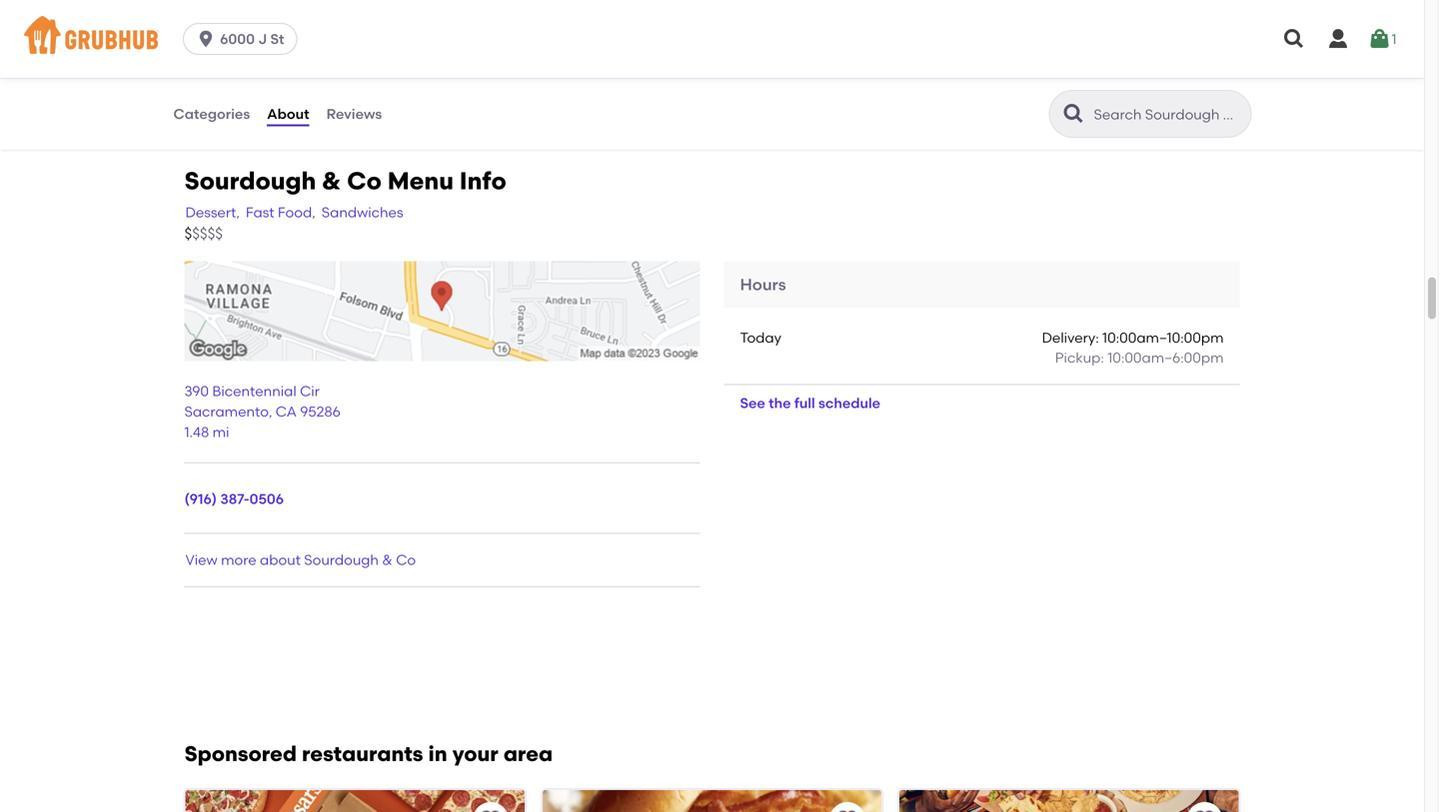 Task type: describe. For each thing, give the bounding box(es) containing it.
1 vertical spatial sourdough
[[304, 552, 379, 569]]

about
[[260, 552, 301, 569]]

(916) 387-0506 button
[[184, 489, 284, 509]]

save this restaurant image for bj's restaurant & brewhouse logo
[[836, 808, 860, 813]]

st
[[270, 30, 284, 47]]

reviews
[[326, 105, 382, 122]]

0 horizontal spatial &
[[322, 167, 341, 196]]

about
[[267, 105, 309, 122]]

save this restaurant button for little caesars pizza logo at bottom
[[473, 802, 509, 813]]

chili's logo image
[[900, 790, 1239, 813]]

fast food, button
[[245, 201, 317, 224]]

full
[[794, 395, 815, 412]]

delivery: 10:00am–10:00pm
[[1042, 329, 1224, 346]]

1 vertical spatial &
[[382, 552, 393, 569]]

6000 j st button
[[183, 23, 305, 55]]

search icon image
[[1062, 102, 1086, 126]]

your
[[452, 741, 498, 767]]

save this restaurant image for chili's logo
[[1193, 808, 1217, 813]]

$
[[184, 225, 192, 243]]

main navigation navigation
[[0, 0, 1424, 78]]

see the full schedule button
[[724, 385, 897, 421]]

about button
[[266, 78, 310, 150]]

ca
[[276, 403, 297, 420]]

svg image inside 1 button
[[1368, 27, 1392, 51]]

today
[[740, 329, 781, 346]]

390
[[184, 383, 209, 400]]

6000
[[220, 30, 255, 47]]

sandwiches button
[[321, 201, 404, 224]]

schedule
[[819, 395, 881, 412]]

sponsored
[[184, 741, 297, 767]]

fast
[[246, 204, 274, 221]]

1 svg image from the left
[[1282, 27, 1306, 51]]

mi
[[212, 424, 229, 441]]

sacramento
[[184, 403, 269, 420]]

j
[[258, 30, 267, 47]]

view
[[185, 552, 218, 569]]

cir
[[300, 383, 320, 400]]

bj's restaurant & brewhouse logo image
[[543, 790, 882, 813]]

1.48
[[184, 424, 209, 441]]

10:00am–6:00pm
[[1108, 350, 1224, 367]]

pickup: 10:00am–6:00pm
[[1055, 350, 1224, 367]]

95286
[[300, 403, 341, 420]]

387-
[[220, 490, 250, 507]]

1
[[1392, 30, 1397, 47]]

see the full schedule
[[740, 395, 881, 412]]

food,
[[278, 204, 316, 221]]

dessert, fast food, sandwiches
[[185, 204, 403, 221]]

categories
[[173, 105, 250, 122]]

hours
[[740, 275, 786, 294]]

Search Sourdough & Co  search field
[[1092, 105, 1245, 124]]

2 svg image from the left
[[1326, 27, 1350, 51]]

in
[[428, 741, 447, 767]]

6000 j st
[[220, 30, 284, 47]]

see
[[740, 395, 765, 412]]

0506
[[250, 490, 284, 507]]

reviews button
[[325, 78, 383, 150]]

,
[[269, 403, 272, 420]]



Task type: locate. For each thing, give the bounding box(es) containing it.
1 button
[[1368, 21, 1397, 57]]

10:00am–10:00pm
[[1102, 329, 1224, 346]]

3 svg image from the left
[[1368, 27, 1392, 51]]

(916)
[[184, 490, 217, 507]]

info
[[460, 167, 506, 196]]

save this restaurant button for bj's restaurant & brewhouse logo
[[830, 802, 866, 813]]

1 save this restaurant image from the left
[[479, 808, 503, 813]]

sourdough
[[184, 167, 316, 196], [304, 552, 379, 569]]

save this restaurant button for chili's logo
[[1187, 802, 1223, 813]]

0 vertical spatial co
[[347, 167, 382, 196]]

sponsored restaurants in your area
[[184, 741, 553, 767]]

menu
[[388, 167, 454, 196]]

save this restaurant image for little caesars pizza logo at bottom
[[479, 808, 503, 813]]

bicentennial
[[212, 383, 297, 400]]

svg image
[[1282, 27, 1306, 51], [1326, 27, 1350, 51], [1368, 27, 1392, 51]]

the
[[769, 395, 791, 412]]

sourdough up fast
[[184, 167, 316, 196]]

sandwiches
[[322, 204, 403, 221]]

categories button
[[172, 78, 251, 150]]

2 save this restaurant image from the left
[[836, 808, 860, 813]]

save this restaurant image
[[479, 808, 503, 813], [836, 808, 860, 813], [1193, 808, 1217, 813]]

2 save this restaurant button from the left
[[830, 802, 866, 813]]

0 vertical spatial &
[[322, 167, 341, 196]]

0 horizontal spatial save this restaurant button
[[473, 802, 509, 813]]

1 vertical spatial co
[[396, 552, 416, 569]]

1 horizontal spatial svg image
[[1326, 27, 1350, 51]]

1 horizontal spatial co
[[396, 552, 416, 569]]

0 vertical spatial sourdough
[[184, 167, 316, 196]]

0 horizontal spatial svg image
[[1282, 27, 1306, 51]]

sourdough & co  menu info
[[184, 167, 506, 196]]

3 save this restaurant button from the left
[[1187, 802, 1223, 813]]

more
[[221, 552, 257, 569]]

390 bicentennial cir sacramento , ca 95286 1.48 mi
[[184, 383, 341, 441]]

(916) 387-0506
[[184, 490, 284, 507]]

1 horizontal spatial &
[[382, 552, 393, 569]]

0 horizontal spatial save this restaurant image
[[479, 808, 503, 813]]

area
[[504, 741, 553, 767]]

pickup:
[[1055, 350, 1104, 367]]

0 horizontal spatial co
[[347, 167, 382, 196]]

restaurants
[[302, 741, 423, 767]]

1 horizontal spatial save this restaurant button
[[830, 802, 866, 813]]

2 horizontal spatial save this restaurant button
[[1187, 802, 1223, 813]]

dessert,
[[185, 204, 240, 221]]

svg image
[[196, 29, 216, 49]]

co
[[347, 167, 382, 196], [396, 552, 416, 569]]

2 horizontal spatial save this restaurant image
[[1193, 808, 1217, 813]]

save this restaurant button
[[473, 802, 509, 813], [830, 802, 866, 813], [1187, 802, 1223, 813]]

sourdough right about
[[304, 552, 379, 569]]

&
[[322, 167, 341, 196], [382, 552, 393, 569]]

delivery:
[[1042, 329, 1099, 346]]

little caesars pizza logo image
[[185, 790, 525, 813]]

1 save this restaurant button from the left
[[473, 802, 509, 813]]

$$$$$
[[184, 225, 223, 243]]

1 horizontal spatial save this restaurant image
[[836, 808, 860, 813]]

3 save this restaurant image from the left
[[1193, 808, 1217, 813]]

view more about sourdough & co
[[185, 552, 416, 569]]

dessert, button
[[184, 201, 241, 224]]

2 horizontal spatial svg image
[[1368, 27, 1392, 51]]



Task type: vqa. For each thing, say whether or not it's contained in the screenshot.
Grubhub+ on the left top of page
no



